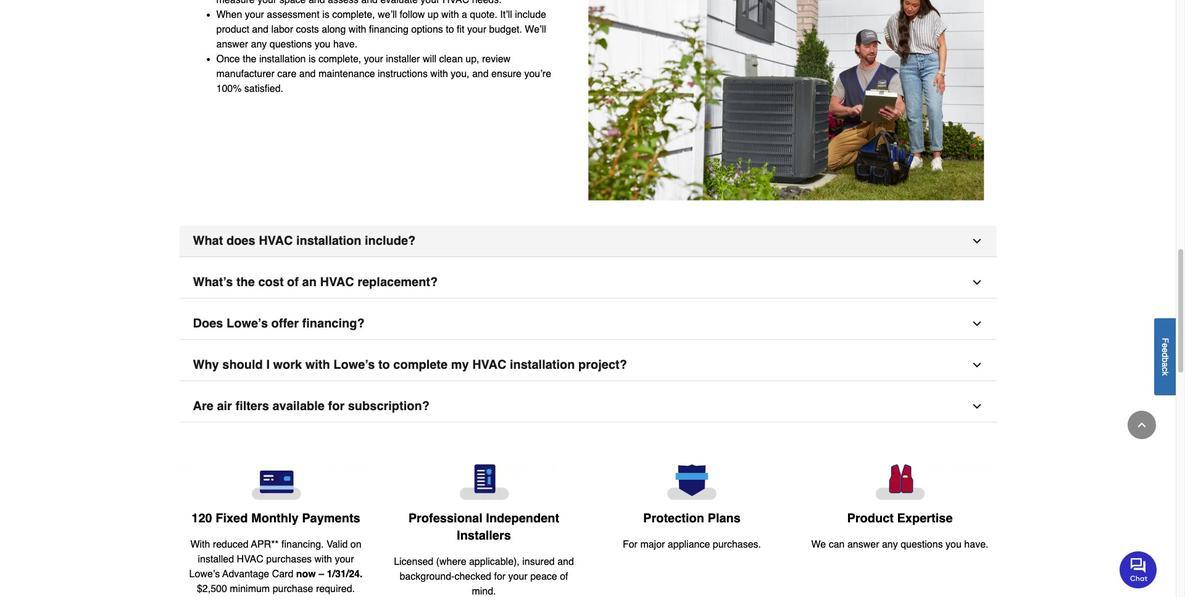 Task type: locate. For each thing, give the bounding box(es) containing it.
follow
[[400, 9, 425, 20]]

you down expertise
[[946, 540, 962, 551]]

purchases.
[[713, 540, 761, 551]]

financing.
[[282, 540, 324, 551]]

does lowe's offer financing?
[[193, 317, 365, 331]]

chevron down image
[[971, 277, 983, 289], [971, 401, 983, 413]]

a up fit
[[462, 9, 467, 20]]

with
[[442, 9, 459, 20], [349, 24, 366, 35], [431, 69, 448, 80], [306, 358, 330, 372], [315, 555, 332, 566]]

does
[[193, 317, 223, 331]]

you inside when your assessment is complete, we'll follow up with a quote. it'll include product and labor costs along with financing options to fit your budget. we'll answer any questions you have. once the installation is complete, your installer will clean up, review manufacturer care and maintenance instructions with you, and ensure you're 100% satisfied.
[[315, 39, 331, 50]]

$2,500
[[197, 584, 227, 595]]

answer down product
[[216, 39, 248, 50]]

work
[[273, 358, 302, 372]]

a blue badge icon. image
[[598, 465, 786, 501]]

1 chevron down image from the top
[[971, 235, 983, 248]]

you down along on the top
[[315, 39, 331, 50]]

required.
[[316, 584, 355, 595]]

1 horizontal spatial you
[[946, 540, 962, 551]]

1 horizontal spatial to
[[446, 24, 454, 35]]

1 vertical spatial questions
[[901, 540, 943, 551]]

the inside button
[[236, 275, 255, 290]]

2 vertical spatial lowe's
[[189, 569, 220, 580]]

chevron down image inside why should i work with lowe's to complete my hvac installation project? button
[[971, 359, 983, 372]]

complete, up maintenance
[[319, 54, 361, 65]]

any
[[251, 39, 267, 50], [882, 540, 898, 551]]

monthly
[[251, 512, 299, 526]]

your inside the with reduced apr** financing. valid on installed hvac purchases with your lowe's advantage card
[[335, 555, 354, 566]]

0 vertical spatial chevron down image
[[971, 277, 983, 289]]

1 horizontal spatial a
[[1161, 363, 1171, 367]]

the
[[243, 54, 257, 65], [236, 275, 255, 290]]

1 horizontal spatial lowe's
[[227, 317, 268, 331]]

review
[[482, 54, 511, 65]]

your down insured
[[509, 572, 528, 583]]

does lowe's offer financing? button
[[179, 309, 997, 340]]

1 vertical spatial to
[[378, 358, 390, 372]]

for major appliance purchases.
[[623, 540, 761, 551]]

2 chevron down image from the top
[[971, 401, 983, 413]]

lowe's
[[227, 317, 268, 331], [334, 358, 375, 372], [189, 569, 220, 580]]

you,
[[451, 69, 470, 80]]

hvac up the advantage
[[237, 555, 264, 566]]

and right care
[[299, 69, 316, 80]]

1 chevron down image from the top
[[971, 277, 983, 289]]

and right insured
[[558, 557, 574, 568]]

a inside button
[[1161, 363, 1171, 367]]

120
[[192, 512, 212, 526]]

0 horizontal spatial is
[[309, 54, 316, 65]]

lowe's up the $2,500
[[189, 569, 220, 580]]

with inside the with reduced apr** financing. valid on installed hvac purchases with your lowe's advantage card
[[315, 555, 332, 566]]

product expertise
[[847, 512, 953, 526]]

and down up,
[[472, 69, 489, 80]]

satisfied.
[[244, 83, 283, 94]]

product
[[216, 24, 249, 35]]

the left cost
[[236, 275, 255, 290]]

a inside when your assessment is complete, we'll follow up with a quote. it'll include product and labor costs along with financing options to fit your budget. we'll answer any questions you have. once the installation is complete, your installer will clean up, review manufacturer care and maintenance instructions with you, and ensure you're 100% satisfied.
[[462, 9, 467, 20]]

(where
[[436, 557, 467, 568]]

0 vertical spatial you
[[315, 39, 331, 50]]

installation inside when your assessment is complete, we'll follow up with a quote. it'll include product and labor costs along with financing options to fit your budget. we'll answer any questions you have. once the installation is complete, your installer will clean up, review manufacturer care and maintenance instructions with you, and ensure you're 100% satisfied.
[[259, 54, 306, 65]]

0 vertical spatial have.
[[333, 39, 358, 50]]

complete, up along on the top
[[332, 9, 375, 20]]

scroll to top element
[[1128, 411, 1157, 440]]

a up k
[[1161, 363, 1171, 367]]

1 vertical spatial of
[[560, 572, 568, 583]]

with right up
[[442, 9, 459, 20]]

to
[[446, 24, 454, 35], [378, 358, 390, 372]]

installation inside button
[[510, 358, 575, 372]]

of
[[287, 275, 299, 290], [560, 572, 568, 583]]

independent
[[486, 512, 560, 526]]

licensed (where applicable), insured and background-checked for your peace of mind.
[[394, 557, 574, 598]]

minimum
[[230, 584, 270, 595]]

hvac right my
[[472, 358, 507, 372]]

for down applicable),
[[494, 572, 506, 583]]

1 vertical spatial a
[[1161, 363, 1171, 367]]

chat invite button image
[[1120, 551, 1158, 589]]

1 vertical spatial chevron down image
[[971, 401, 983, 413]]

1 horizontal spatial any
[[882, 540, 898, 551]]

when your assessment is complete, we'll follow up with a quote. it'll include product and labor costs along with financing options to fit your budget. we'll answer any questions you have. once the installation is complete, your installer will clean up, review manufacturer care and maintenance instructions with you, and ensure you're 100% satisfied.
[[216, 9, 551, 94]]

3 chevron down image from the top
[[971, 359, 983, 372]]

answer right the can
[[848, 540, 880, 551]]

1 vertical spatial you
[[946, 540, 962, 551]]

i
[[266, 358, 270, 372]]

e up b
[[1161, 348, 1171, 353]]

fit
[[457, 24, 465, 35]]

valid
[[327, 540, 348, 551]]

2 vertical spatial installation
[[510, 358, 575, 372]]

0 horizontal spatial of
[[287, 275, 299, 290]]

installation up care
[[259, 54, 306, 65]]

payments
[[302, 512, 360, 526]]

maintenance
[[319, 69, 375, 80]]

chevron down image inside the what does hvac installation include? button
[[971, 235, 983, 248]]

financing?
[[302, 317, 365, 331]]

1 vertical spatial installation
[[296, 234, 362, 248]]

e
[[1161, 343, 1171, 348], [1161, 348, 1171, 353]]

b
[[1161, 358, 1171, 363]]

0 horizontal spatial any
[[251, 39, 267, 50]]

card
[[272, 569, 294, 580]]

to left fit
[[446, 24, 454, 35]]

filters
[[236, 400, 269, 414]]

0 vertical spatial to
[[446, 24, 454, 35]]

appliance
[[668, 540, 710, 551]]

0 vertical spatial a
[[462, 9, 467, 20]]

1 horizontal spatial answer
[[848, 540, 880, 551]]

and inside licensed (where applicable), insured and background-checked for your peace of mind.
[[558, 557, 574, 568]]

0 horizontal spatial a
[[462, 9, 467, 20]]

0 horizontal spatial questions
[[270, 39, 312, 50]]

questions down expertise
[[901, 540, 943, 551]]

of right peace
[[560, 572, 568, 583]]

project?
[[579, 358, 627, 372]]

0 vertical spatial the
[[243, 54, 257, 65]]

a lowe's project specialist discussing paperwork with a female customer outside by an h v a c unit. image
[[588, 0, 985, 201]]

0 vertical spatial installation
[[259, 54, 306, 65]]

1 vertical spatial the
[[236, 275, 255, 290]]

major
[[641, 540, 665, 551]]

to inside when your assessment is complete, we'll follow up with a quote. it'll include product and labor costs along with financing options to fit your budget. we'll answer any questions you have. once the installation is complete, your installer will clean up, review manufacturer care and maintenance instructions with you, and ensure you're 100% satisfied.
[[446, 24, 454, 35]]

is up along on the top
[[322, 9, 330, 20]]

installation left the project?
[[510, 358, 575, 372]]

expertise
[[898, 512, 953, 526]]

your right fit
[[467, 24, 487, 35]]

applicable),
[[469, 557, 520, 568]]

we'll
[[378, 9, 397, 20]]

peace
[[531, 572, 557, 583]]

installation up what's the cost of an hvac replacement?
[[296, 234, 362, 248]]

your
[[245, 9, 264, 20], [467, 24, 487, 35], [364, 54, 383, 65], [335, 555, 354, 566], [509, 572, 528, 583]]

lowe's down financing?
[[334, 358, 375, 372]]

0 vertical spatial answer
[[216, 39, 248, 50]]

0 horizontal spatial have.
[[333, 39, 358, 50]]

the up manufacturer
[[243, 54, 257, 65]]

fixed
[[216, 512, 248, 526]]

and
[[252, 24, 269, 35], [299, 69, 316, 80], [472, 69, 489, 80], [558, 557, 574, 568]]

questions inside when your assessment is complete, we'll follow up with a quote. it'll include product and labor costs along with financing options to fit your budget. we'll answer any questions you have. once the installation is complete, your installer will clean up, review manufacturer care and maintenance instructions with you, and ensure you're 100% satisfied.
[[270, 39, 312, 50]]

chevron down image
[[971, 235, 983, 248], [971, 318, 983, 330], [971, 359, 983, 372]]

are
[[193, 400, 214, 414]]

with right work
[[306, 358, 330, 372]]

answer
[[216, 39, 248, 50], [848, 540, 880, 551]]

insured
[[523, 557, 555, 568]]

1 vertical spatial have.
[[965, 540, 989, 551]]

on
[[351, 540, 362, 551]]

a lowe's red vest icon. image
[[806, 465, 995, 501]]

0 vertical spatial chevron down image
[[971, 235, 983, 248]]

0 horizontal spatial you
[[315, 39, 331, 50]]

professional
[[409, 512, 483, 526]]

of inside licensed (where applicable), insured and background-checked for your peace of mind.
[[560, 572, 568, 583]]

0 vertical spatial any
[[251, 39, 267, 50]]

the inside when your assessment is complete, we'll follow up with a quote. it'll include product and labor costs along with financing options to fit your budget. we'll answer any questions you have. once the installation is complete, your installer will clean up, review manufacturer care and maintenance instructions with you, and ensure you're 100% satisfied.
[[243, 54, 257, 65]]

hvac right does
[[259, 234, 293, 248]]

0 horizontal spatial to
[[378, 358, 390, 372]]

1 horizontal spatial for
[[494, 572, 506, 583]]

0 vertical spatial complete,
[[332, 9, 375, 20]]

1 horizontal spatial is
[[322, 9, 330, 20]]

of left an
[[287, 275, 299, 290]]

0 vertical spatial of
[[287, 275, 299, 290]]

checked
[[455, 572, 492, 583]]

installation inside button
[[296, 234, 362, 248]]

installation
[[259, 54, 306, 65], [296, 234, 362, 248], [510, 358, 575, 372]]

lowe's inside the with reduced apr** financing. valid on installed hvac purchases with your lowe's advantage card
[[189, 569, 220, 580]]

reduced
[[213, 540, 249, 551]]

is down costs on the left top of the page
[[309, 54, 316, 65]]

0 horizontal spatial answer
[[216, 39, 248, 50]]

questions down labor
[[270, 39, 312, 50]]

your left the installer
[[364, 54, 383, 65]]

lowe's left offer
[[227, 317, 268, 331]]

2 vertical spatial chevron down image
[[971, 359, 983, 372]]

we'll
[[525, 24, 546, 35]]

for
[[623, 540, 638, 551]]

for inside button
[[328, 400, 345, 414]]

your up 1/31/24.
[[335, 555, 354, 566]]

to inside button
[[378, 358, 390, 372]]

any up manufacturer
[[251, 39, 267, 50]]

1 horizontal spatial of
[[560, 572, 568, 583]]

financing
[[369, 24, 409, 35]]

have. inside when your assessment is complete, we'll follow up with a quote. it'll include product and labor costs along with financing options to fit your budget. we'll answer any questions you have. once the installation is complete, your installer will clean up, review manufacturer care and maintenance instructions with you, and ensure you're 100% satisfied.
[[333, 39, 358, 50]]

to left the complete
[[378, 358, 390, 372]]

1 vertical spatial any
[[882, 540, 898, 551]]

along
[[322, 24, 346, 35]]

1 horizontal spatial have.
[[965, 540, 989, 551]]

any down product expertise
[[882, 540, 898, 551]]

chevron down image inside are air filters available for subscription? button
[[971, 401, 983, 413]]

2 chevron down image from the top
[[971, 318, 983, 330]]

is
[[322, 9, 330, 20], [309, 54, 316, 65]]

0 vertical spatial for
[[328, 400, 345, 414]]

0 horizontal spatial for
[[328, 400, 345, 414]]

0 vertical spatial questions
[[270, 39, 312, 50]]

0 horizontal spatial lowe's
[[189, 569, 220, 580]]

1 vertical spatial for
[[494, 572, 506, 583]]

for right 'available'
[[328, 400, 345, 414]]

0 vertical spatial lowe's
[[227, 317, 268, 331]]

with up –
[[315, 555, 332, 566]]

advantage
[[222, 569, 269, 580]]

1 vertical spatial chevron down image
[[971, 318, 983, 330]]

e up d
[[1161, 343, 1171, 348]]

chevron down image inside what's the cost of an hvac replacement? button
[[971, 277, 983, 289]]

1 vertical spatial lowe's
[[334, 358, 375, 372]]



Task type: describe. For each thing, give the bounding box(es) containing it.
air
[[217, 400, 232, 414]]

your inside licensed (where applicable), insured and background-checked for your peace of mind.
[[509, 572, 528, 583]]

cost
[[258, 275, 284, 290]]

what's the cost of an hvac replacement? button
[[179, 267, 997, 299]]

1 e from the top
[[1161, 343, 1171, 348]]

a dark blue background check icon. image
[[390, 465, 578, 501]]

with right along on the top
[[349, 24, 366, 35]]

1 horizontal spatial questions
[[901, 540, 943, 551]]

plans
[[708, 512, 741, 526]]

0 vertical spatial is
[[322, 9, 330, 20]]

1 vertical spatial answer
[[848, 540, 880, 551]]

costs
[[296, 24, 319, 35]]

chevron down image for include?
[[971, 235, 983, 248]]

1 vertical spatial is
[[309, 54, 316, 65]]

with inside button
[[306, 358, 330, 372]]

1/31/24.
[[327, 569, 363, 580]]

protection
[[644, 512, 705, 526]]

up
[[428, 9, 439, 20]]

replacement?
[[358, 275, 438, 290]]

k
[[1161, 372, 1171, 376]]

it'll
[[500, 9, 512, 20]]

instructions
[[378, 69, 428, 80]]

complete
[[394, 358, 448, 372]]

licensed
[[394, 557, 434, 568]]

chevron down image for are air filters available for subscription?
[[971, 401, 983, 413]]

include
[[515, 9, 546, 20]]

options
[[411, 24, 443, 35]]

hvac right an
[[320, 275, 354, 290]]

will
[[423, 54, 437, 65]]

with down will
[[431, 69, 448, 80]]

–
[[319, 569, 324, 580]]

when
[[216, 9, 242, 20]]

clean
[[439, 54, 463, 65]]

why should i work with lowe's to complete my hvac installation project? button
[[179, 350, 997, 382]]

2 e from the top
[[1161, 348, 1171, 353]]

chevron down image for with
[[971, 359, 983, 372]]

up,
[[466, 54, 479, 65]]

what does hvac installation include?
[[193, 234, 416, 248]]

any inside when your assessment is complete, we'll follow up with a quote. it'll include product and labor costs along with financing options to fit your budget. we'll answer any questions you have. once the installation is complete, your installer will clean up, review manufacturer care and maintenance instructions with you, and ensure you're 100% satisfied.
[[251, 39, 267, 50]]

once
[[216, 54, 240, 65]]

apr**
[[251, 540, 279, 551]]

f e e d b a c k button
[[1155, 318, 1176, 396]]

f
[[1161, 338, 1171, 343]]

are air filters available for subscription?
[[193, 400, 430, 414]]

should
[[222, 358, 263, 372]]

available
[[273, 400, 325, 414]]

hvac inside button
[[259, 234, 293, 248]]

quote.
[[470, 9, 498, 20]]

hvac inside the with reduced apr** financing. valid on installed hvac purchases with your lowe's advantage card
[[237, 555, 264, 566]]

professional independent installers
[[409, 512, 560, 543]]

background-
[[400, 572, 455, 583]]

an
[[302, 275, 317, 290]]

answer inside when your assessment is complete, we'll follow up with a quote. it'll include product and labor costs along with financing options to fit your budget. we'll answer any questions you have. once the installation is complete, your installer will clean up, review manufacturer care and maintenance instructions with you, and ensure you're 100% satisfied.
[[216, 39, 248, 50]]

manufacturer
[[216, 69, 275, 80]]

purchase
[[273, 584, 313, 595]]

assessment
[[267, 9, 320, 20]]

why
[[193, 358, 219, 372]]

purchases
[[266, 555, 312, 566]]

what's
[[193, 275, 233, 290]]

with reduced apr** financing. valid on installed hvac purchases with your lowe's advantage card
[[189, 540, 362, 580]]

installers
[[457, 529, 511, 543]]

2 horizontal spatial lowe's
[[334, 358, 375, 372]]

labor
[[271, 24, 293, 35]]

product
[[847, 512, 894, 526]]

1 vertical spatial complete,
[[319, 54, 361, 65]]

mind.
[[472, 587, 496, 598]]

with
[[190, 540, 210, 551]]

subscription?
[[348, 400, 430, 414]]

100%
[[216, 83, 242, 94]]

for inside licensed (where applicable), insured and background-checked for your peace of mind.
[[494, 572, 506, 583]]

does
[[227, 234, 255, 248]]

chevron down image for what's the cost of an hvac replacement?
[[971, 277, 983, 289]]

120 fixed monthly payments
[[192, 512, 360, 526]]

why should i work with lowe's to complete my hvac installation project?
[[193, 358, 627, 372]]

installed
[[198, 555, 234, 566]]

can
[[829, 540, 845, 551]]

c
[[1161, 367, 1171, 372]]

your right when
[[245, 9, 264, 20]]

and left labor
[[252, 24, 269, 35]]

are air filters available for subscription? button
[[179, 392, 997, 423]]

d
[[1161, 353, 1171, 358]]

budget.
[[489, 24, 522, 35]]

protection plans
[[644, 512, 741, 526]]

chevron up image
[[1136, 419, 1149, 432]]

f e e d b a c k
[[1161, 338, 1171, 376]]

installer
[[386, 54, 420, 65]]

ensure
[[492, 69, 522, 80]]

we
[[812, 540, 826, 551]]

we can answer any questions you have.
[[812, 540, 989, 551]]

a dark blue credit card icon. image
[[182, 465, 370, 501]]

chevron down image inside 'does lowe's offer financing?' button
[[971, 318, 983, 330]]

of inside button
[[287, 275, 299, 290]]

my
[[451, 358, 469, 372]]

what does hvac installation include? button
[[179, 226, 997, 258]]



Task type: vqa. For each thing, say whether or not it's contained in the screenshot.


